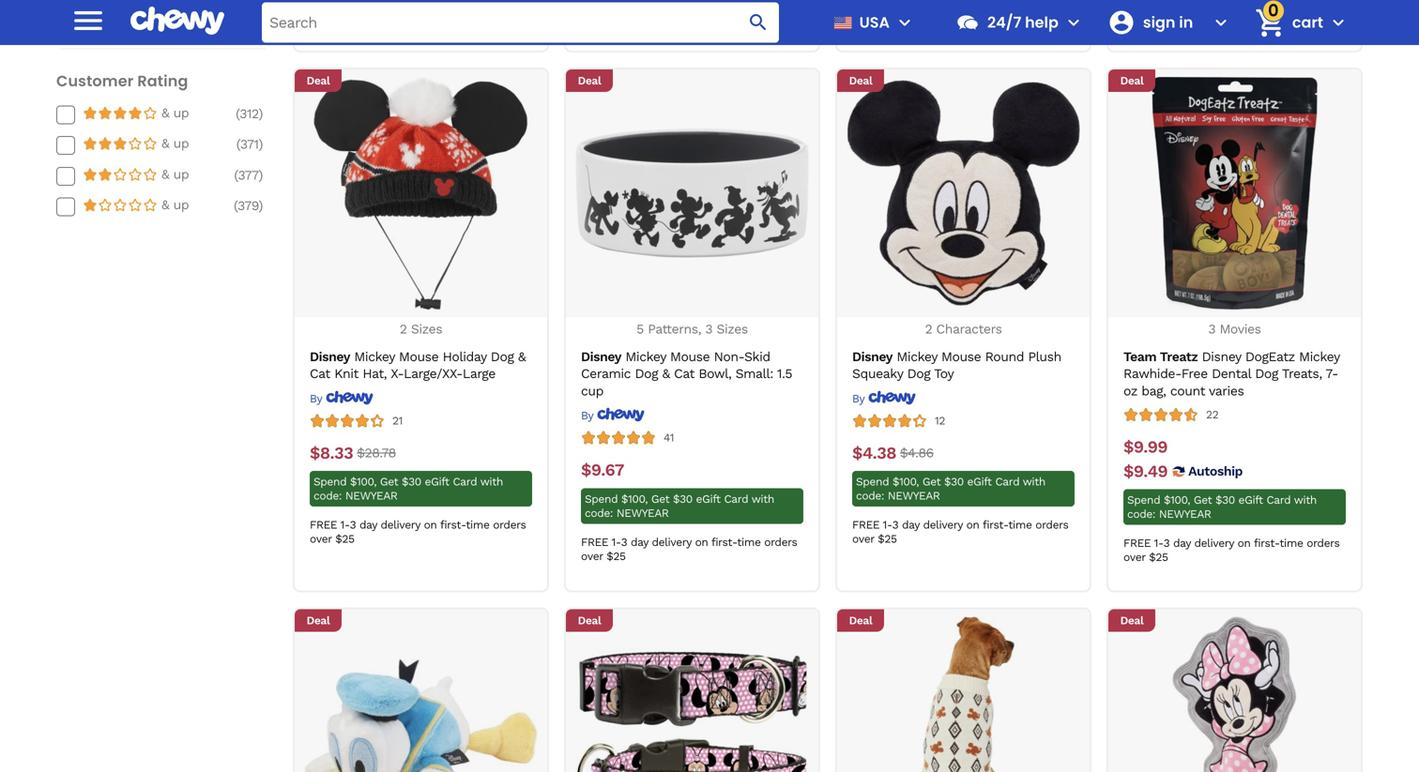 Task type: vqa. For each thing, say whether or not it's contained in the screenshot.
Mickey Mouse Non-Skid Ceramic Dog & Cat Bowl, Small: 1.5 cup time
yes



Task type: describe. For each thing, give the bounding box(es) containing it.
account menu image
[[1210, 11, 1233, 34]]

$25 for mickey mouse holiday dog & cat knit hat, x-large/xx-large
[[336, 533, 355, 546]]

377
[[238, 167, 259, 183]]

spend $100, get $30 egift card with code: newyear for toy
[[856, 476, 1046, 503]]

dog inside mickey mouse holiday dog & cat knit hat, x-large/xx-large
[[491, 349, 514, 365]]

deal for disney mickey mouse holiday dog & cat knit hat, x-large/xx-large image
[[307, 74, 330, 87]]

$4.86
[[900, 446, 934, 461]]

ceramic
[[581, 366, 631, 382]]

up for ( 379 )
[[173, 197, 189, 213]]

toy
[[935, 366, 954, 382]]

$8.33 text field
[[310, 443, 353, 464]]

up for ( 371 )
[[173, 136, 189, 151]]

$30 down autoship
[[1216, 494, 1236, 507]]

mouse inside mickey mouse non-skid ceramic dog & cat bowl, small: 1.5 cup
[[671, 349, 710, 365]]

free 1-3 day delivery on first-time orders over $25 for mickey mouse holiday dog & cat knit hat, x-large/xx-large
[[310, 519, 526, 546]]

squeaky
[[853, 366, 904, 382]]

patterns,
[[648, 322, 702, 337]]

$4.86 text field
[[900, 443, 934, 464]]

mickey for &
[[626, 349, 666, 365]]

free 1-3 day delivery on first-time orders over $25 for mickey mouse round plush squeaky dog toy
[[853, 519, 1069, 546]]

$50
[[83, 8, 105, 23]]

egift for knit
[[425, 476, 450, 489]]

knit
[[335, 366, 359, 382]]

free right 11 )
[[310, 0, 337, 10]]

$9.99 text field
[[1124, 437, 1168, 458]]

( 371 )
[[236, 137, 263, 152]]

spend $100, get $30 egift card with code: newyear down autoship
[[1128, 494, 1318, 521]]

( 377 )
[[234, 167, 263, 183]]

1- for mickey mouse non-skid ceramic dog & cat bowl, small: 1.5 cup
[[612, 536, 621, 549]]

11
[[249, 8, 259, 23]]

$9.49
[[1124, 462, 1168, 482]]

5
[[637, 322, 644, 337]]

egift for &
[[696, 493, 721, 506]]

$28.78 text field
[[357, 443, 396, 464]]

large/xx-
[[404, 366, 463, 382]]

free for mickey mouse round plush squeaky dog toy
[[853, 519, 880, 532]]

371
[[240, 137, 259, 152]]

treats,
[[1283, 366, 1323, 382]]

first- for mickey mouse round plush squeaky dog toy
[[983, 519, 1009, 532]]

& up for ( 377 )
[[162, 166, 189, 182]]

hat,
[[363, 366, 387, 382]]

customer rating
[[56, 71, 188, 92]]

mickey mouse round plush squeaky dog toy
[[853, 349, 1062, 382]]

1- for mickey mouse round plush squeaky dog toy
[[883, 519, 893, 532]]

deal for disney donald duck plush squeaky dog toy, small image
[[307, 615, 330, 628]]

over down $9.49 text field
[[1124, 551, 1146, 565]]

$8.33 $28.78
[[310, 443, 396, 463]]

autoship
[[1189, 464, 1243, 480]]

team treatz
[[1124, 349, 1198, 365]]

$30 for toy
[[945, 476, 964, 489]]

movies
[[1220, 322, 1262, 337]]

deal for disney mickey mouse round plush squeaky dog toy image
[[849, 74, 873, 87]]

3 movies
[[1209, 322, 1262, 337]]

get for knit
[[380, 476, 398, 489]]

1 horizontal spatial chewy image
[[597, 407, 645, 422]]

team
[[1124, 349, 1157, 365]]

$30 for &
[[673, 493, 693, 506]]

dog inside mickey mouse round plush squeaky dog toy
[[908, 366, 931, 382]]

41
[[664, 431, 674, 444]]

mickey inside the disney dogeatz mickey rawhide-free dental dog treats, 7- oz bag, count varies
[[1300, 349, 1340, 365]]

delivery for mickey mouse round plush squeaky dog toy
[[924, 519, 963, 532]]

holiday
[[443, 349, 487, 365]]

delivery for mickey mouse non-skid ceramic dog & cat bowl, small: 1.5 cup
[[652, 536, 692, 549]]

large
[[463, 366, 496, 382]]

1 horizontal spatial by
[[581, 409, 594, 422]]

( 312 )
[[236, 106, 263, 122]]

disney for mickey mouse holiday dog & cat knit hat, x-large/xx-large
[[310, 349, 350, 365]]

over for mickey mouse round plush squeaky dog toy
[[853, 533, 875, 546]]

rawhide-
[[1124, 366, 1182, 382]]

spend down $9.49 text field
[[1128, 494, 1161, 507]]

bag,
[[1142, 383, 1167, 399]]

day for mickey mouse round plush squeaky dog toy
[[902, 519, 920, 532]]

( for 379
[[234, 198, 238, 213]]

$50 & above link
[[83, 7, 216, 24]]

24/7
[[988, 12, 1022, 33]]

orders for mickey mouse round plush squeaky dog toy
[[1036, 519, 1069, 532]]

characters
[[937, 322, 1003, 337]]

sign
[[1144, 12, 1176, 33]]

disney donald duck plush squeaky dog toy, small image
[[305, 618, 538, 773]]

free for mickey mouse non-skid ceramic dog & cat bowl, small: 1.5 cup
[[581, 536, 609, 549]]

spend $100, get $30 egift card with code: newyear for knit
[[314, 476, 503, 503]]

with for mickey mouse round plush squeaky dog toy
[[1023, 476, 1046, 489]]

on for mickey mouse non-skid ceramic dog & cat bowl, small: 1.5 cup
[[695, 536, 709, 549]]

spend for mickey mouse round plush squeaky dog toy
[[856, 476, 890, 489]]

disney mickey mouse round plush squeaky dog toy image
[[848, 77, 1080, 310]]

$100, down $9.49 text field
[[1164, 494, 1191, 507]]

disney mickey mouse southwest patterned dog & cat sweater, medium image
[[848, 618, 1080, 773]]

free down $9.49 text field
[[1124, 537, 1152, 551]]

above
[[121, 8, 158, 23]]

$4.38 $4.86
[[853, 443, 934, 463]]

21
[[393, 414, 403, 428]]

mickey for toy
[[897, 349, 938, 365]]

$100, for toy
[[893, 476, 920, 489]]

( 379 )
[[234, 198, 263, 213]]

( for 312
[[236, 106, 240, 122]]

7-
[[1326, 366, 1339, 382]]

card for mickey mouse holiday dog & cat knit hat, x-large/xx-large
[[453, 476, 477, 489]]

24/7 help link
[[948, 0, 1059, 45]]

non-
[[714, 349, 745, 365]]

chewy home image
[[131, 0, 224, 42]]

2 for $8.33
[[400, 322, 407, 337]]

by link for $8.33
[[310, 390, 374, 406]]

dental
[[1212, 366, 1252, 382]]

cup
[[581, 383, 604, 399]]

day for mickey mouse non-skid ceramic dog & cat bowl, small: 1.5 cup
[[631, 536, 649, 549]]

rating
[[137, 71, 188, 92]]

) for ( 371 )
[[259, 137, 263, 152]]

treatz
[[1161, 349, 1198, 365]]

first- for mickey mouse non-skid ceramic dog & cat bowl, small: 1.5 cup
[[712, 536, 738, 549]]

cart
[[1293, 12, 1324, 33]]

$50 & above
[[83, 8, 158, 23]]

0 horizontal spatial menu image
[[69, 2, 107, 39]]

( for 371
[[236, 137, 240, 152]]

sign in link
[[1100, 0, 1207, 45]]

$28.78
[[357, 446, 396, 461]]

( for 377
[[234, 167, 238, 183]]

) for ( 312 )
[[259, 106, 263, 122]]

get for toy
[[923, 476, 941, 489]]

time for mickey mouse round plush squeaky dog toy
[[1009, 519, 1033, 532]]

$9.49 text field
[[1124, 462, 1168, 482]]

delivery for mickey mouse holiday dog & cat knit hat, x-large/xx-large
[[381, 519, 421, 532]]

disney dogeatz mickey rawhide-free dental dog treats, 7- oz bag, count varies
[[1124, 349, 1340, 399]]

with for mickey mouse holiday dog & cat knit hat, x-large/xx-large
[[481, 476, 503, 489]]

mouse for $4.38
[[942, 349, 982, 365]]

379
[[238, 198, 259, 213]]

usa button
[[826, 0, 917, 45]]

buckle-down disney minnie mouse expressions polka dot personalized dog collar, large image
[[576, 618, 809, 773]]

team treatz disney dogeatz mickey rawhide-free dental dog treats, 7-oz bag, count varies image
[[1119, 77, 1352, 310]]

& up for ( 379 )
[[162, 197, 189, 213]]

in
[[1180, 12, 1194, 33]]

& up for ( 312 )
[[162, 105, 189, 121]]

12
[[935, 414, 946, 428]]

& inside mickey mouse non-skid ceramic dog & cat bowl, small: 1.5 cup
[[663, 366, 670, 382]]

bowl,
[[699, 366, 732, 382]]

small:
[[736, 366, 774, 382]]

$8.33
[[310, 443, 353, 463]]

cat inside mickey mouse non-skid ceramic dog & cat bowl, small: 1.5 cup
[[674, 366, 695, 382]]

submit search image
[[747, 11, 770, 34]]



Task type: locate. For each thing, give the bounding box(es) containing it.
by link down cup
[[581, 407, 645, 423]]

11 )
[[249, 8, 263, 23]]

over for mickey mouse holiday dog & cat knit hat, x-large/xx-large
[[310, 533, 332, 546]]

by link
[[310, 390, 374, 406], [853, 390, 916, 406], [581, 407, 645, 423]]

3 mouse from the left
[[942, 349, 982, 365]]

newyear for toy
[[888, 490, 941, 503]]

mouse
[[399, 349, 439, 365], [671, 349, 710, 365], [942, 349, 982, 365]]

over right 11 )
[[310, 11, 332, 24]]

1 horizontal spatial mouse
[[671, 349, 710, 365]]

) down ( 377 )
[[259, 198, 263, 213]]

over down $9.67 text field
[[581, 550, 603, 563]]

dogeatz
[[1246, 349, 1296, 365]]

by link down squeaky
[[853, 390, 916, 406]]

newyear down $4.86 text box
[[888, 490, 941, 503]]

&
[[110, 8, 117, 23], [162, 105, 169, 121], [162, 136, 169, 151], [162, 166, 169, 182], [162, 197, 169, 213], [518, 349, 526, 365], [663, 366, 670, 382]]

menu image left the 'above'
[[69, 2, 107, 39]]

cart menu image
[[1328, 11, 1350, 34]]

dog left toy
[[908, 366, 931, 382]]

1 disney from the left
[[310, 349, 350, 365]]

3 disney from the left
[[853, 349, 893, 365]]

up
[[173, 105, 189, 121], [173, 136, 189, 151], [173, 166, 189, 182], [173, 197, 189, 213]]

free
[[310, 0, 337, 10], [310, 519, 337, 532], [853, 519, 880, 532], [581, 536, 609, 549], [1124, 537, 1152, 551]]

x-
[[391, 366, 404, 382]]

mouse down 5 patterns, 3 sizes
[[671, 349, 710, 365]]

4 ) from the top
[[259, 167, 263, 183]]

oz
[[1124, 383, 1138, 399]]

disney inside the disney dogeatz mickey rawhide-free dental dog treats, 7- oz bag, count varies
[[1203, 349, 1242, 365]]

2 horizontal spatial by
[[853, 392, 865, 405]]

mickey mouse holiday dog & cat knit hat, x-large/xx-large
[[310, 349, 526, 382]]

usa
[[860, 12, 890, 33]]

2 mouse from the left
[[671, 349, 710, 365]]

1- down $8.33 $28.78
[[341, 519, 350, 532]]

code: down $9.49 text field
[[1128, 508, 1156, 521]]

$100, down $9.67 text field
[[622, 493, 648, 506]]

2 disney from the left
[[581, 349, 622, 365]]

$9.99
[[1124, 437, 1168, 457]]

1- down $9.49 text field
[[1155, 537, 1164, 551]]

chewy image
[[326, 390, 374, 405], [868, 390, 916, 405], [597, 407, 645, 422]]

5 ) from the top
[[259, 198, 263, 213]]

mickey
[[354, 349, 395, 365], [626, 349, 666, 365], [897, 349, 938, 365], [1300, 349, 1340, 365]]

newyear down autoship
[[1160, 508, 1212, 521]]

$100, for knit
[[350, 476, 377, 489]]

5 patterns, 3 sizes
[[637, 322, 748, 337]]

code: for mickey mouse holiday dog & cat knit hat, x-large/xx-large
[[314, 490, 342, 503]]

on
[[424, 0, 437, 10], [424, 519, 437, 532], [967, 519, 980, 532], [695, 536, 709, 549], [1238, 537, 1251, 551]]

Product search field
[[262, 2, 779, 43]]

empty star image
[[83, 136, 98, 151], [98, 136, 113, 151], [128, 136, 143, 151], [98, 167, 113, 182], [113, 167, 128, 182], [128, 167, 143, 182], [143, 167, 158, 182], [83, 198, 98, 213], [98, 198, 113, 213], [128, 198, 143, 213], [143, 198, 158, 213]]

up for ( 312 )
[[173, 105, 189, 121]]

& up
[[162, 105, 189, 121], [162, 136, 189, 151], [162, 166, 189, 182], [162, 197, 189, 213]]

orders for mickey mouse holiday dog & cat knit hat, x-large/xx-large
[[493, 519, 526, 532]]

mouse inside mickey mouse holiday dog & cat knit hat, x-large/xx-large
[[399, 349, 439, 365]]

free down $9.67 text field
[[581, 536, 609, 549]]

disney
[[310, 349, 350, 365], [581, 349, 622, 365], [853, 349, 893, 365], [1203, 349, 1242, 365]]

$100, down $4.86 text box
[[893, 476, 920, 489]]

free down $8.33 text box on the bottom
[[310, 519, 337, 532]]

mickey up hat,
[[354, 349, 395, 365]]

$25 down $9.49 text field
[[1150, 551, 1169, 565]]

spend down $8.33 text box on the bottom
[[314, 476, 347, 489]]

2 up from the top
[[173, 136, 189, 151]]

skid
[[745, 349, 771, 365]]

newyear for knit
[[345, 490, 398, 503]]

) down ( 371 )
[[259, 167, 263, 183]]

by for $8.33
[[310, 392, 322, 405]]

2 sizes
[[400, 322, 443, 337]]

disney for mickey mouse non-skid ceramic dog & cat bowl, small: 1.5 cup
[[581, 349, 622, 365]]

by link for $4.38
[[853, 390, 916, 406]]

code: for mickey mouse non-skid ceramic dog & cat bowl, small: 1.5 cup
[[585, 507, 613, 520]]

2 horizontal spatial mouse
[[942, 349, 982, 365]]

0 horizontal spatial chewy image
[[326, 390, 374, 405]]

on for mickey mouse holiday dog & cat knit hat, x-large/xx-large
[[424, 519, 437, 532]]

disney for mickey mouse round plush squeaky dog toy
[[853, 349, 893, 365]]

get for &
[[652, 493, 670, 506]]

1 mouse from the left
[[399, 349, 439, 365]]

spend down $9.67 text field
[[585, 493, 618, 506]]

chewy image down knit at top
[[326, 390, 374, 405]]

mouse up large/xx- in the top of the page
[[399, 349, 439, 365]]

varies
[[1210, 383, 1245, 399]]

0 horizontal spatial cat
[[310, 366, 330, 382]]

chewy support image
[[956, 10, 980, 35]]

1 cat from the left
[[310, 366, 330, 382]]

menu image
[[69, 2, 107, 39], [894, 11, 917, 34]]

3 ) from the top
[[259, 137, 263, 152]]

$25 for mickey mouse non-skid ceramic dog & cat bowl, small: 1.5 cup
[[607, 550, 626, 563]]

deal for "buckle-down disney minnie mouse expressions polka dot personalized dog collar, large" image
[[578, 615, 601, 628]]

1 horizontal spatial menu image
[[894, 11, 917, 34]]

$25 right 11 )
[[336, 11, 355, 24]]

code: for mickey mouse round plush squeaky dog toy
[[856, 490, 885, 503]]

menu image right usa
[[894, 11, 917, 34]]

up for ( 377 )
[[173, 166, 189, 182]]

$100,
[[350, 476, 377, 489], [893, 476, 920, 489], [622, 493, 648, 506], [1164, 494, 1191, 507]]

count
[[1171, 383, 1206, 399]]

& inside $50 & above link
[[110, 8, 117, 23]]

cat inside mickey mouse holiday dog & cat knit hat, x-large/xx-large
[[310, 366, 330, 382]]

get down $28.78 text box
[[380, 476, 398, 489]]

card
[[453, 476, 477, 489], [996, 476, 1020, 489], [724, 493, 749, 506], [1267, 494, 1292, 507]]

items image
[[1254, 6, 1287, 39]]

deal for 'disney mickey mouse southwest patterned dog & cat sweater, medium' image
[[849, 615, 873, 628]]

$100, for &
[[622, 493, 648, 506]]

over down $8.33 text box on the bottom
[[310, 533, 332, 546]]

24/7 help
[[988, 12, 1059, 33]]

1 ) from the top
[[259, 8, 263, 23]]

( up ( 371 )
[[236, 106, 240, 122]]

egift
[[425, 476, 450, 489], [968, 476, 992, 489], [696, 493, 721, 506], [1239, 494, 1264, 507]]

4 up from the top
[[173, 197, 189, 213]]

by up $8.33
[[310, 392, 322, 405]]

1 horizontal spatial sizes
[[717, 322, 748, 337]]

by down cup
[[581, 409, 594, 422]]

2 ) from the top
[[259, 106, 263, 122]]

chewy image for $4.38
[[868, 390, 916, 405]]

( down ( 377 )
[[234, 198, 238, 213]]

spend for mickey mouse non-skid ceramic dog & cat bowl, small: 1.5 cup
[[585, 493, 618, 506]]

2 up mickey mouse holiday dog & cat knit hat, x-large/xx-large
[[400, 322, 407, 337]]

0 horizontal spatial by link
[[310, 390, 374, 406]]

customer
[[56, 71, 134, 92]]

get down autoship
[[1194, 494, 1213, 507]]

1.5
[[778, 366, 793, 382]]

) right chewy home image
[[259, 8, 263, 23]]

2 left characters on the right top of page
[[925, 322, 933, 337]]

2
[[400, 322, 407, 337], [925, 322, 933, 337]]

first-
[[440, 0, 466, 10], [440, 519, 466, 532], [983, 519, 1009, 532], [712, 536, 738, 549], [1255, 537, 1280, 551]]

sizes up mickey mouse holiday dog & cat knit hat, x-large/xx-large
[[411, 322, 443, 337]]

1 2 from the left
[[400, 322, 407, 337]]

312
[[240, 106, 259, 122]]

mickey for knit
[[354, 349, 395, 365]]

1 horizontal spatial by link
[[581, 407, 645, 423]]

Search text field
[[262, 2, 779, 43]]

filled star image
[[83, 106, 98, 121], [143, 106, 158, 121], [128, 136, 143, 151], [143, 136, 158, 151], [128, 167, 143, 182], [98, 198, 113, 213]]

mouse up toy
[[942, 349, 982, 365]]

mickey mouse non-skid ceramic dog & cat bowl, small: 1.5 cup
[[581, 349, 793, 399]]

2 2 from the left
[[925, 322, 933, 337]]

1- down $4.38 $4.86 at bottom
[[883, 519, 893, 532]]

1 horizontal spatial cat
[[674, 366, 695, 382]]

plush
[[1029, 349, 1062, 365]]

mickey up toy
[[897, 349, 938, 365]]

22
[[1207, 408, 1219, 421]]

4 mickey from the left
[[1300, 349, 1340, 365]]

$25 down $9.67 text field
[[607, 550, 626, 563]]

$4.38 text field
[[853, 443, 897, 464]]

time for mickey mouse non-skid ceramic dog & cat bowl, small: 1.5 cup
[[738, 536, 761, 549]]

sizes up non-
[[717, 322, 748, 337]]

day for mickey mouse holiday dog & cat knit hat, x-large/xx-large
[[360, 519, 377, 532]]

mouse inside mickey mouse round plush squeaky dog toy
[[942, 349, 982, 365]]

mickey down 5
[[626, 349, 666, 365]]

1 horizontal spatial 2
[[925, 322, 933, 337]]

help menu image
[[1063, 11, 1085, 34]]

1- right 11 )
[[341, 0, 350, 10]]

1-
[[341, 0, 350, 10], [341, 519, 350, 532], [883, 519, 893, 532], [612, 536, 621, 549], [1155, 537, 1164, 551]]

get down $4.86 text box
[[923, 476, 941, 489]]

deal for disney minnie mouse flat plush squeaky dog toy image
[[1121, 615, 1144, 628]]

free 1-3 day delivery on first-time orders over $25 for mickey mouse non-skid ceramic dog & cat bowl, small: 1.5 cup
[[581, 536, 798, 563]]

disney mickey mouse holiday dog & cat knit hat, x-large/xx-large image
[[305, 77, 538, 310]]

card for mickey mouse round plush squeaky dog toy
[[996, 476, 1020, 489]]

1 sizes from the left
[[411, 322, 443, 337]]

$25 down $4.38 $4.86 at bottom
[[878, 533, 897, 546]]

newyear down $28.78 text box
[[345, 490, 398, 503]]

over for mickey mouse non-skid ceramic dog & cat bowl, small: 1.5 cup
[[581, 550, 603, 563]]

newyear for &
[[617, 507, 669, 520]]

disney up knit at top
[[310, 349, 350, 365]]

2 characters
[[925, 322, 1003, 337]]

2 cat from the left
[[674, 366, 695, 382]]

$100, down $8.33 $28.78
[[350, 476, 377, 489]]

chewy image down squeaky
[[868, 390, 916, 405]]

$30 down '21'
[[402, 476, 421, 489]]

help
[[1026, 12, 1059, 33]]

2 horizontal spatial chewy image
[[868, 390, 916, 405]]

deal for team treatz disney dogeatz mickey rawhide-free dental dog treats, 7-oz bag, count varies image
[[1121, 74, 1144, 87]]

0 horizontal spatial sizes
[[411, 322, 443, 337]]

3
[[350, 0, 356, 10], [706, 322, 713, 337], [1209, 322, 1216, 337], [350, 519, 356, 532], [893, 519, 899, 532], [621, 536, 628, 549], [1164, 537, 1170, 551]]

by link down knit at top
[[310, 390, 374, 406]]

over
[[310, 11, 332, 24], [310, 533, 332, 546], [853, 533, 875, 546], [581, 550, 603, 563], [1124, 551, 1146, 565]]

disney up squeaky
[[853, 349, 893, 365]]

free for mickey mouse holiday dog & cat knit hat, x-large/xx-large
[[310, 519, 337, 532]]

empty star image
[[83, 106, 98, 121], [98, 106, 113, 121], [113, 106, 128, 121], [128, 106, 143, 121], [143, 106, 158, 121], [113, 136, 128, 151], [143, 136, 158, 151], [83, 167, 98, 182], [113, 198, 128, 213]]

3 & up from the top
[[162, 166, 189, 182]]

1- for mickey mouse holiday dog & cat knit hat, x-large/xx-large
[[341, 519, 350, 532]]

cat left knit at top
[[310, 366, 330, 382]]

delivery
[[381, 0, 421, 10], [381, 519, 421, 532], [924, 519, 963, 532], [652, 536, 692, 549], [1195, 537, 1235, 551]]

3 up from the top
[[173, 166, 189, 182]]

mouse for $8.33
[[399, 349, 439, 365]]

4 disney from the left
[[1203, 349, 1242, 365]]

orders for mickey mouse non-skid ceramic dog & cat bowl, small: 1.5 cup
[[765, 536, 798, 549]]

code: down $9.67 text field
[[585, 507, 613, 520]]

mickey inside mickey mouse non-skid ceramic dog & cat bowl, small: 1.5 cup
[[626, 349, 666, 365]]

round
[[986, 349, 1025, 365]]

chewy image down cup
[[597, 407, 645, 422]]

dog up large
[[491, 349, 514, 365]]

mickey up 7-
[[1300, 349, 1340, 365]]

time for mickey mouse holiday dog & cat knit hat, x-large/xx-large
[[466, 519, 490, 532]]

free
[[1182, 366, 1208, 382]]

mickey inside mickey mouse holiday dog & cat knit hat, x-large/xx-large
[[354, 349, 395, 365]]

menu image inside usa popup button
[[894, 11, 917, 34]]

( up 379
[[234, 167, 238, 183]]

on for mickey mouse round plush squeaky dog toy
[[967, 519, 980, 532]]

disney up ceramic
[[581, 349, 622, 365]]

$30 down 12
[[945, 476, 964, 489]]

2 mickey from the left
[[626, 349, 666, 365]]

dog inside mickey mouse non-skid ceramic dog & cat bowl, small: 1.5 cup
[[635, 366, 658, 382]]

filled star image
[[98, 106, 113, 121], [113, 106, 128, 121], [128, 106, 143, 121], [83, 136, 98, 151], [98, 136, 113, 151], [113, 136, 128, 151], [83, 167, 98, 182], [98, 167, 113, 182], [113, 167, 128, 182], [143, 167, 158, 182], [83, 198, 98, 213], [113, 198, 128, 213], [128, 198, 143, 213], [143, 198, 158, 213]]

first- for mickey mouse holiday dog & cat knit hat, x-large/xx-large
[[440, 519, 466, 532]]

deal
[[307, 74, 330, 87], [578, 74, 601, 87], [849, 74, 873, 87], [1121, 74, 1144, 87], [307, 615, 330, 628], [578, 615, 601, 628], [849, 615, 873, 628], [1121, 615, 1144, 628]]

free down $4.38 text field
[[853, 519, 880, 532]]

2 for $4.38
[[925, 322, 933, 337]]

card for mickey mouse non-skid ceramic dog & cat bowl, small: 1.5 cup
[[724, 493, 749, 506]]

spend $100, get $30 egift card with code: newyear for &
[[585, 493, 775, 520]]

day
[[360, 0, 377, 10], [360, 519, 377, 532], [902, 519, 920, 532], [631, 536, 649, 549], [1174, 537, 1191, 551]]

$25 down $8.33 $28.78
[[336, 533, 355, 546]]

get
[[380, 476, 398, 489], [923, 476, 941, 489], [652, 493, 670, 506], [1194, 494, 1213, 507]]

$25
[[336, 11, 355, 24], [336, 533, 355, 546], [878, 533, 897, 546], [607, 550, 626, 563], [1150, 551, 1169, 565]]

$4.38
[[853, 443, 897, 463]]

by down squeaky
[[853, 392, 865, 405]]

$30 for knit
[[402, 476, 421, 489]]

spend for mickey mouse holiday dog & cat knit hat, x-large/xx-large
[[314, 476, 347, 489]]

1 mickey from the left
[[354, 349, 395, 365]]

cart link
[[1248, 0, 1324, 45]]

over down $4.38 text field
[[853, 533, 875, 546]]

0 horizontal spatial mouse
[[399, 349, 439, 365]]

$9.67
[[581, 460, 624, 480]]

spend $100, get $30 egift card with code: newyear down 41 at left bottom
[[585, 493, 775, 520]]

) for ( 377 )
[[259, 167, 263, 183]]

2 horizontal spatial by link
[[853, 390, 916, 406]]

spend $100, get $30 egift card with code: newyear down $28.78 text box
[[314, 476, 503, 503]]

newyear down $9.67 text field
[[617, 507, 669, 520]]

sizes
[[411, 322, 443, 337], [717, 322, 748, 337]]

(
[[236, 106, 240, 122], [236, 137, 240, 152], [234, 167, 238, 183], [234, 198, 238, 213]]

spend $100, get $30 egift card with code: newyear down $4.86 text box
[[856, 476, 1046, 503]]

chewy image for $8.33
[[326, 390, 374, 405]]

disney minnie mouse flat plush squeaky dog toy image
[[1119, 618, 1352, 773]]

2 sizes from the left
[[717, 322, 748, 337]]

3 mickey from the left
[[897, 349, 938, 365]]

code:
[[314, 490, 342, 503], [856, 490, 885, 503], [585, 507, 613, 520], [1128, 508, 1156, 521]]

disney mickey mouse non-skid ceramic dog & cat bowl, small: 1.5 cup image
[[576, 77, 809, 310]]

time
[[466, 0, 490, 10], [466, 519, 490, 532], [1009, 519, 1033, 532], [738, 536, 761, 549], [1280, 537, 1304, 551]]

) for ( 379 )
[[259, 198, 263, 213]]

0 horizontal spatial 2
[[400, 322, 407, 337]]

( up 377
[[236, 137, 240, 152]]

1 up from the top
[[173, 105, 189, 121]]

deal for disney mickey mouse non-skid ceramic dog & cat bowl, small: 1.5 cup image
[[578, 74, 601, 87]]

1- down $9.67 text field
[[612, 536, 621, 549]]

free 1-3 day delivery on first-time orders over $25
[[310, 0, 526, 24], [310, 519, 526, 546], [853, 519, 1069, 546], [581, 536, 798, 563], [1124, 537, 1340, 565]]

spend down $4.38 text field
[[856, 476, 890, 489]]

$25 for mickey mouse round plush squeaky dog toy
[[878, 533, 897, 546]]

dog inside the disney dogeatz mickey rawhide-free dental dog treats, 7- oz bag, count varies
[[1256, 366, 1279, 382]]

dog right ceramic
[[635, 366, 658, 382]]

mickey inside mickey mouse round plush squeaky dog toy
[[897, 349, 938, 365]]

cat
[[310, 366, 330, 382], [674, 366, 695, 382]]

2 & up from the top
[[162, 136, 189, 151]]

code: down $4.38 text field
[[856, 490, 885, 503]]

$30 down 41 at left bottom
[[673, 493, 693, 506]]

cat left 'bowl,'
[[674, 366, 695, 382]]

) down the ( 312 ) at left
[[259, 137, 263, 152]]

0 horizontal spatial by
[[310, 392, 322, 405]]

orders
[[493, 0, 526, 10], [493, 519, 526, 532], [1036, 519, 1069, 532], [765, 536, 798, 549], [1307, 537, 1340, 551]]

with for mickey mouse non-skid ceramic dog & cat bowl, small: 1.5 cup
[[752, 493, 775, 506]]

dog down 'dogeatz'
[[1256, 366, 1279, 382]]

4 & up from the top
[[162, 197, 189, 213]]

by for $4.38
[[853, 392, 865, 405]]

1 & up from the top
[[162, 105, 189, 121]]

sign in
[[1144, 12, 1194, 33]]

& inside mickey mouse holiday dog & cat knit hat, x-large/xx-large
[[518, 349, 526, 365]]

code: down $8.33 text box on the bottom
[[314, 490, 342, 503]]

egift for toy
[[968, 476, 992, 489]]

get down 41 at left bottom
[[652, 493, 670, 506]]

$9.67 text field
[[581, 460, 624, 481]]

disney up dental at the top
[[1203, 349, 1242, 365]]

& up for ( 371 )
[[162, 136, 189, 151]]

) up ( 371 )
[[259, 106, 263, 122]]



